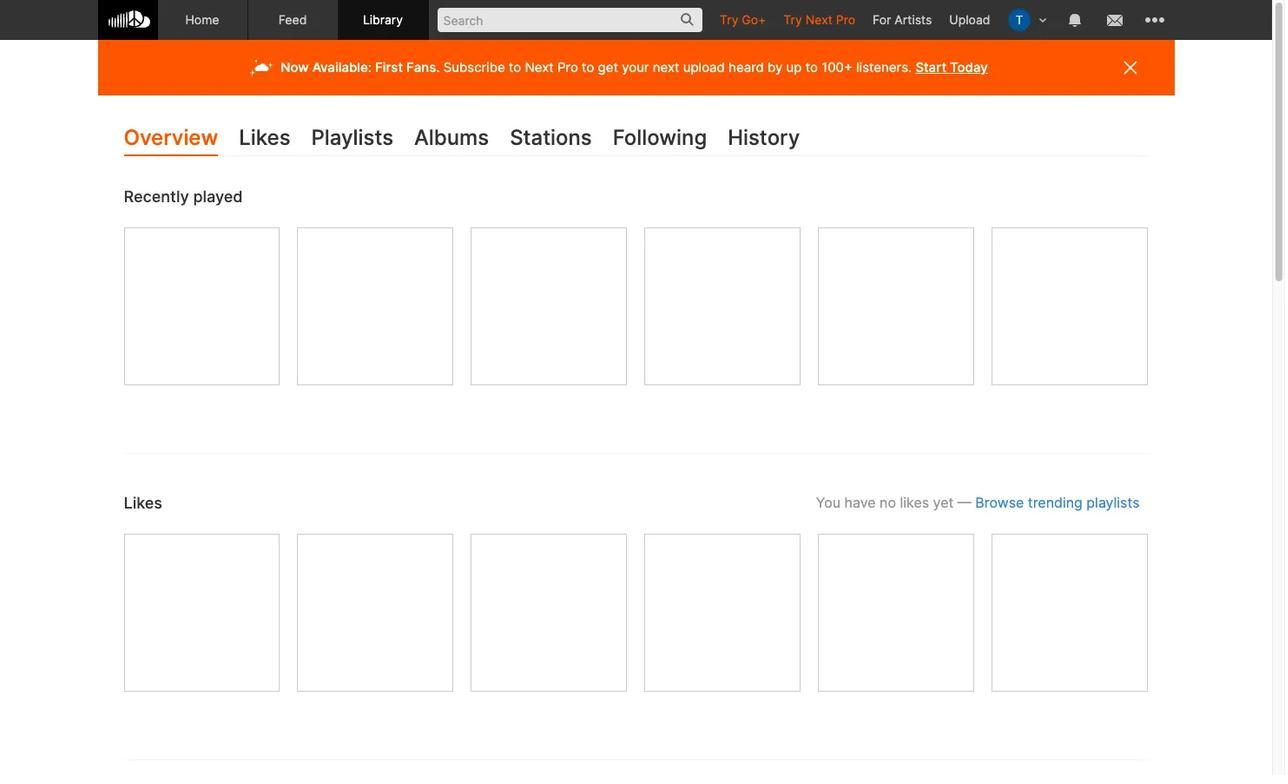 Task type: vqa. For each thing, say whether or not it's contained in the screenshot.
HAPPENED
no



Task type: locate. For each thing, give the bounding box(es) containing it.
likes
[[239, 125, 291, 150], [124, 494, 162, 512]]

try next pro
[[784, 12, 856, 27]]

to right subscribe
[[509, 59, 522, 76]]

0 vertical spatial pro
[[837, 12, 856, 27]]

albums
[[414, 125, 489, 150]]

to
[[509, 59, 522, 76], [582, 59, 595, 76], [806, 59, 818, 76]]

to right up
[[806, 59, 818, 76]]

1 vertical spatial likes
[[124, 494, 162, 512]]

0 horizontal spatial next
[[525, 59, 554, 76]]

no
[[880, 494, 897, 512]]

pro left for
[[837, 12, 856, 27]]

1 horizontal spatial try
[[784, 12, 803, 27]]

1 vertical spatial next
[[525, 59, 554, 76]]

1 vertical spatial pro
[[558, 59, 579, 76]]

go+
[[742, 12, 767, 27]]

100+
[[822, 59, 853, 76]]

recently
[[124, 187, 189, 206]]

0 horizontal spatial try
[[720, 12, 739, 27]]

artists
[[895, 12, 933, 27]]

try right go+
[[784, 12, 803, 27]]

feed
[[279, 12, 307, 27]]

try for try go+
[[720, 12, 739, 27]]

0 horizontal spatial pro
[[558, 59, 579, 76]]

2 horizontal spatial to
[[806, 59, 818, 76]]

overview link
[[124, 122, 218, 157]]

up
[[787, 59, 802, 76]]

listeners.
[[857, 59, 912, 76]]

browse
[[976, 494, 1025, 512]]

history
[[728, 125, 801, 150]]

first
[[375, 59, 403, 76]]

history link
[[728, 122, 801, 157]]

—
[[958, 494, 972, 512]]

playlists
[[312, 125, 394, 150]]

to left get
[[582, 59, 595, 76]]

pro
[[837, 12, 856, 27], [558, 59, 579, 76]]

0 vertical spatial likes
[[239, 125, 291, 150]]

0 horizontal spatial to
[[509, 59, 522, 76]]

try left go+
[[720, 12, 739, 27]]

for
[[873, 12, 892, 27]]

likes link
[[239, 122, 291, 157]]

2 to from the left
[[582, 59, 595, 76]]

1 try from the left
[[720, 12, 739, 27]]

1 to from the left
[[509, 59, 522, 76]]

home
[[185, 12, 219, 27]]

playlists link
[[312, 122, 394, 157]]

albums link
[[414, 122, 489, 157]]

0 vertical spatial next
[[806, 12, 833, 27]]

home link
[[158, 0, 248, 40]]

next up 100+
[[806, 12, 833, 27]]

for artists
[[873, 12, 933, 27]]

try
[[720, 12, 739, 27], [784, 12, 803, 27]]

2 try from the left
[[784, 12, 803, 27]]

your
[[622, 59, 649, 76]]

pro left get
[[558, 59, 579, 76]]

1 horizontal spatial to
[[582, 59, 595, 76]]

upload link
[[941, 0, 1000, 39]]

next down the search search box
[[525, 59, 554, 76]]

today
[[950, 59, 988, 76]]

overview
[[124, 125, 218, 150]]

next
[[653, 59, 680, 76]]

None search field
[[429, 0, 712, 39]]

have
[[845, 494, 876, 512]]

following link
[[613, 122, 707, 157]]

next
[[806, 12, 833, 27], [525, 59, 554, 76]]

get
[[598, 59, 619, 76]]

Search search field
[[437, 8, 703, 32]]

browse trending playlists link
[[976, 494, 1140, 512]]

fans.
[[407, 59, 440, 76]]



Task type: describe. For each thing, give the bounding box(es) containing it.
1 horizontal spatial next
[[806, 12, 833, 27]]

for artists link
[[865, 0, 941, 39]]

now
[[281, 59, 309, 76]]

tara schultz's avatar element
[[1008, 9, 1031, 31]]

stations link
[[510, 122, 592, 157]]

try go+
[[720, 12, 767, 27]]

by
[[768, 59, 783, 76]]

played
[[193, 187, 243, 206]]

try next pro link
[[775, 0, 865, 39]]

start today link
[[916, 59, 988, 76]]

upload
[[684, 59, 725, 76]]

3 to from the left
[[806, 59, 818, 76]]

1 horizontal spatial likes
[[239, 125, 291, 150]]

recently played
[[124, 187, 243, 206]]

1 horizontal spatial pro
[[837, 12, 856, 27]]

upload
[[950, 12, 991, 27]]

available:
[[312, 59, 372, 76]]

feed link
[[248, 0, 338, 40]]

you have no likes yet — browse trending playlists
[[816, 494, 1140, 512]]

library
[[363, 12, 403, 27]]

subscribe
[[444, 59, 505, 76]]

try go+ link
[[712, 0, 775, 39]]

try for try next pro
[[784, 12, 803, 27]]

you
[[816, 494, 841, 512]]

start
[[916, 59, 947, 76]]

likes
[[901, 494, 930, 512]]

heard
[[729, 59, 764, 76]]

stations
[[510, 125, 592, 150]]

yet
[[934, 494, 954, 512]]

trending
[[1029, 494, 1083, 512]]

library link
[[338, 0, 429, 40]]

following
[[613, 125, 707, 150]]

now available: first fans. subscribe to next pro to get your next upload heard by up to 100+ listeners. start today
[[281, 59, 988, 76]]

0 horizontal spatial likes
[[124, 494, 162, 512]]

playlists
[[1087, 494, 1140, 512]]



